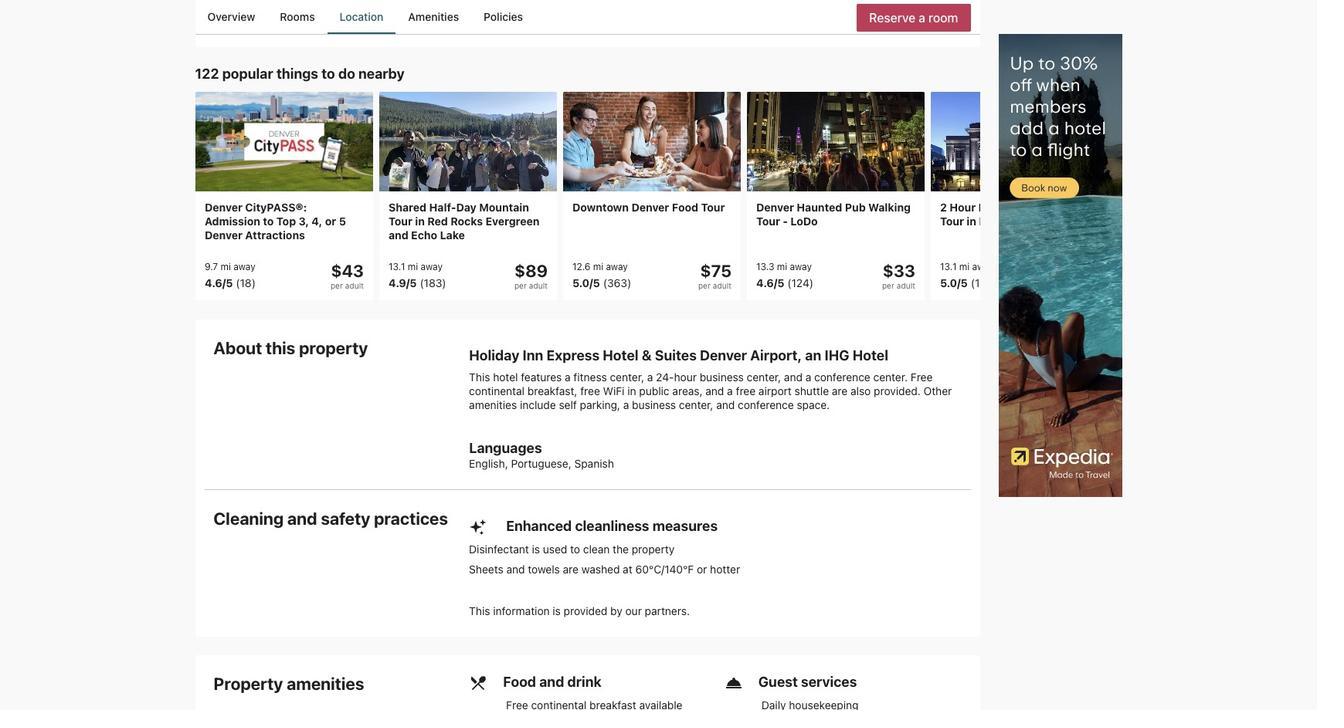 Task type: describe. For each thing, give the bounding box(es) containing it.
4.6/5 for $33
[[756, 277, 784, 290]]

denver right downtown
[[631, 201, 669, 215]]

2 hour lodo historic walking tour in denver
[[940, 201, 1095, 229]]

- inside denver intl. airport (den) - 10 min drive
[[647, 0, 652, 5]]

in inside shared half-day mountain tour in red rocks evergreen and echo lake
[[415, 215, 424, 229]]

tour inside shared half-day mountain tour in red rocks evergreen and echo lake
[[388, 215, 412, 229]]

and inside shared half-day mountain tour in red rocks evergreen and echo lake
[[388, 229, 408, 242]]

2 free from the left
[[736, 384, 756, 398]]

pub
[[845, 201, 865, 215]]

$33
[[882, 262, 915, 282]]

denver up the admission
[[204, 201, 242, 215]]

0 vertical spatial business
[[700, 371, 744, 384]]

tour inside denver haunted pub walking tour - lodo
[[756, 215, 780, 229]]

10
[[655, 0, 667, 5]]

this
[[266, 338, 295, 358]]

portuguese,
[[511, 457, 571, 470]]

suites
[[655, 347, 697, 364]]

guest
[[758, 674, 798, 690]]

$33 per adult
[[882, 262, 915, 291]]

space.
[[797, 398, 830, 411]]

denver inside denver haunted pub walking tour - lodo
[[756, 201, 794, 215]]

attractions
[[245, 229, 305, 242]]

overview link
[[195, 0, 268, 34]]

about
[[214, 338, 262, 358]]

property
[[214, 674, 283, 694]]

lake
[[440, 229, 465, 242]]

12.6
[[572, 262, 590, 273]]

9.7 mi away 4.6/5 (18)
[[204, 262, 255, 290]]

per for $75
[[698, 282, 710, 291]]

$43 per adult
[[330, 262, 363, 291]]

food and drink
[[503, 674, 602, 690]]

2 hour lodo historic walking tour in denver image
[[930, 92, 1108, 192]]

list containing overview
[[195, 0, 980, 34]]

hotter
[[710, 563, 740, 576]]

2 hotel from the left
[[853, 347, 888, 364]]

popular
[[222, 66, 273, 82]]

in inside 2 hour lodo historic walking tour in denver
[[966, 215, 976, 229]]

reserve
[[869, 10, 916, 24]]

wifi
[[603, 384, 625, 398]]

denver haunted pub walking tour - lodo
[[756, 201, 910, 229]]

airport,
[[750, 347, 802, 364]]

per for $43
[[330, 282, 342, 291]]

a up breakfast,
[[565, 371, 571, 384]]

enhanced
[[506, 518, 572, 534]]

our
[[625, 605, 642, 618]]

2 this from the top
[[469, 605, 490, 618]]

are inside holiday inn express hotel & suites denver airport, an ihg hotel this hotel features a fitness center, a 24-hour business center, and a conference center. free continental breakfast, free wifi in public areas, and a free airport shuttle are also provided. other amenities include self parking, a business center, and conference space.
[[832, 384, 848, 398]]

downtown
[[572, 201, 628, 215]]

cleaning
[[214, 509, 284, 529]]

cleanliness
[[575, 518, 649, 534]]

away inside 13.1 mi away 5.0/5 (156)
[[972, 262, 994, 273]]

122 popular things to do nearby
[[195, 66, 405, 82]]

echo
[[411, 229, 437, 242]]

half-
[[429, 201, 456, 215]]

denver haunted pub walking tour - lodo image
[[747, 92, 924, 192]]

downtown denver food tour image
[[563, 92, 740, 192]]

tour up '$75'
[[701, 201, 725, 215]]

per for $33
[[882, 282, 894, 291]]

to for used
[[570, 543, 580, 556]]

$43
[[331, 262, 363, 282]]

away for $75
[[606, 262, 628, 273]]

spanish
[[574, 457, 614, 470]]

clean
[[583, 543, 610, 556]]

shared half-day mountain tour in red rocks evergreen and echo lake image
[[379, 92, 557, 192]]

walking inside denver haunted pub walking tour - lodo
[[868, 201, 910, 215]]

1 hotel from the left
[[603, 347, 638, 364]]

(124)
[[787, 277, 813, 290]]

amenities inside holiday inn express hotel & suites denver airport, an ihg hotel this hotel features a fitness center, a 24-hour business center, and a conference center. free continental breakfast, free wifi in public areas, and a free airport shuttle are also provided. other amenities include self parking, a business center, and conference space.
[[469, 398, 517, 411]]

provided
[[564, 605, 607, 618]]

- inside denver haunted pub walking tour - lodo
[[782, 215, 788, 229]]

a down wifi
[[623, 398, 629, 411]]

red
[[427, 215, 448, 229]]

0 vertical spatial property
[[299, 338, 368, 358]]

to for things
[[322, 66, 335, 82]]

adult for $75
[[712, 282, 731, 291]]

guest services
[[758, 674, 857, 690]]

$89 per adult
[[514, 262, 547, 291]]

about this property
[[214, 338, 368, 358]]

airport
[[577, 0, 611, 5]]

the
[[613, 543, 629, 556]]

24-
[[656, 371, 674, 384]]

adult for $89
[[529, 282, 547, 291]]

13.1 for 4.9/5
[[388, 262, 405, 273]]

mi for $89
[[407, 262, 418, 273]]

lodo inside denver haunted pub walking tour - lodo
[[790, 215, 817, 229]]

previous activity image
[[198, 187, 217, 206]]

disinfectant is used to clean the property sheets and towels are washed at 60°c/140°f or hotter
[[469, 543, 740, 576]]

1 horizontal spatial food
[[672, 201, 698, 215]]

(den)
[[614, 0, 644, 5]]

express
[[547, 347, 600, 364]]

cleaning and safety practices
[[214, 509, 448, 529]]

13.1 for 5.0/5
[[940, 262, 956, 273]]

overview
[[207, 10, 255, 23]]

also
[[851, 384, 871, 398]]

by
[[610, 605, 622, 618]]

other
[[924, 384, 952, 398]]

things
[[276, 66, 318, 82]]

denver inside holiday inn express hotel & suites denver airport, an ihg hotel this hotel features a fitness center, a 24-hour business center, and a conference center. free continental breakfast, free wifi in public areas, and a free airport shuttle are also provided. other amenities include self parking, a business center, and conference space.
[[700, 347, 747, 364]]

citypass®:
[[245, 201, 306, 215]]

hour
[[949, 201, 975, 215]]

holiday inn express hotel & suites denver airport, an ihg hotel this hotel features a fitness center, a 24-hour business center, and a conference center. free continental breakfast, free wifi in public areas, and a free airport shuttle are also provided. other amenities include self parking, a business center, and conference space.
[[469, 347, 952, 411]]

60°c/140°f
[[635, 563, 694, 576]]

mi for $43
[[220, 262, 231, 273]]

$75 per adult
[[698, 262, 731, 291]]

used
[[543, 543, 567, 556]]

top
[[276, 215, 296, 229]]

policies link
[[471, 0, 535, 34]]

(363)
[[603, 277, 631, 290]]

a up the shuttle
[[805, 371, 811, 384]]

breakfast,
[[527, 384, 577, 398]]

(156)
[[970, 277, 997, 290]]

walking inside 2 hour lodo historic walking tour in denver
[[1053, 201, 1095, 215]]

nearby
[[358, 66, 405, 82]]



Task type: vqa. For each thing, say whether or not it's contained in the screenshot.
Go back image
no



Task type: locate. For each thing, give the bounding box(es) containing it.
mi right 9.7
[[220, 262, 231, 273]]

- up '13.3 mi away 4.6/5 (124)'
[[782, 215, 788, 229]]

next activity image
[[971, 187, 989, 206]]

0 horizontal spatial are
[[563, 563, 579, 576]]

in down "hour"
[[966, 215, 976, 229]]

0 horizontal spatial free
[[580, 384, 600, 398]]

shared
[[388, 201, 426, 215]]

0 vertical spatial is
[[532, 543, 540, 556]]

food down downtown denver food tour image
[[672, 201, 698, 215]]

partners.
[[645, 605, 690, 618]]

hotel
[[493, 371, 518, 384]]

1 horizontal spatial business
[[700, 371, 744, 384]]

policies
[[484, 10, 523, 23]]

property
[[299, 338, 368, 358], [632, 543, 675, 556]]

1 horizontal spatial 4.6/5
[[756, 277, 784, 290]]

mi inside 13.1 mi away 4.9/5 (183)
[[407, 262, 418, 273]]

per inside $33 per adult
[[882, 282, 894, 291]]

in
[[415, 215, 424, 229], [966, 215, 976, 229], [627, 384, 636, 398]]

0 vertical spatial amenities
[[469, 398, 517, 411]]

mi for $75
[[593, 262, 603, 273]]

center, down the areas,
[[679, 398, 713, 411]]

13.1 right $33
[[940, 262, 956, 273]]

away inside 13.1 mi away 4.9/5 (183)
[[420, 262, 442, 273]]

is inside disinfectant is used to clean the property sheets and towels are washed at 60°c/140°f or hotter
[[532, 543, 540, 556]]

denver citypass®: admission to top 3, 4, or 5 denver attractions image
[[195, 92, 373, 192]]

4.6/5 inside 9.7 mi away 4.6/5 (18)
[[204, 277, 232, 290]]

1 vertical spatial -
[[782, 215, 788, 229]]

0 horizontal spatial conference
[[738, 398, 794, 411]]

downtown denver food tour
[[572, 201, 725, 215]]

property amenities
[[214, 674, 364, 694]]

0 horizontal spatial center,
[[610, 371, 644, 384]]

4 per from the left
[[882, 282, 894, 291]]

is left provided
[[553, 605, 561, 618]]

historic
[[1008, 201, 1050, 215]]

this left information
[[469, 605, 490, 618]]

is
[[532, 543, 540, 556], [553, 605, 561, 618]]

1 vertical spatial amenities
[[287, 674, 364, 694]]

1 horizontal spatial free
[[736, 384, 756, 398]]

walking
[[868, 201, 910, 215], [1053, 201, 1095, 215]]

3 mi from the left
[[593, 262, 603, 273]]

tour up 13.3
[[756, 215, 780, 229]]

ihg
[[825, 347, 849, 364]]

1 vertical spatial is
[[553, 605, 561, 618]]

free
[[580, 384, 600, 398], [736, 384, 756, 398]]

1 horizontal spatial hotel
[[853, 347, 888, 364]]

1 walking from the left
[[868, 201, 910, 215]]

a left room at top
[[919, 10, 925, 24]]

0 horizontal spatial food
[[503, 674, 536, 690]]

languages english, portuguese, spanish
[[469, 440, 614, 470]]

business down public
[[632, 398, 676, 411]]

adult inside $89 per adult
[[529, 282, 547, 291]]

areas,
[[672, 384, 703, 398]]

to inside denver citypass®: admission to top 3, 4, or 5 denver attractions
[[263, 215, 273, 229]]

a right the areas,
[[727, 384, 733, 398]]

mi inside 9.7 mi away 4.6/5 (18)
[[220, 262, 231, 273]]

enhanced cleanliness measures
[[506, 518, 718, 534]]

this inside holiday inn express hotel & suites denver airport, an ihg hotel this hotel features a fitness center, a 24-hour business center, and a conference center. free continental breakfast, free wifi in public areas, and a free airport shuttle are also provided. other amenities include self parking, a business center, and conference space.
[[469, 371, 490, 384]]

airport
[[759, 384, 792, 398]]

2 horizontal spatial to
[[570, 543, 580, 556]]

1 horizontal spatial property
[[632, 543, 675, 556]]

0 horizontal spatial 5.0/5
[[572, 277, 600, 290]]

in up echo
[[415, 215, 424, 229]]

12.6 mi away 5.0/5 (363)
[[572, 262, 631, 290]]

0 horizontal spatial property
[[299, 338, 368, 358]]

2 mi from the left
[[407, 262, 418, 273]]

this up continental
[[469, 371, 490, 384]]

inn
[[523, 347, 543, 364]]

1 vertical spatial property
[[632, 543, 675, 556]]

fitness
[[574, 371, 607, 384]]

0 horizontal spatial business
[[632, 398, 676, 411]]

center, up airport
[[747, 371, 781, 384]]

or inside disinfectant is used to clean the property sheets and towels are washed at 60°c/140°f or hotter
[[697, 563, 707, 576]]

adult
[[345, 282, 363, 291], [529, 282, 547, 291], [712, 282, 731, 291], [896, 282, 915, 291]]

property inside disinfectant is used to clean the property sheets and towels are washed at 60°c/140°f or hotter
[[632, 543, 675, 556]]

disinfectant
[[469, 543, 529, 556]]

adult left 13.1 mi away 5.0/5 (156)
[[896, 282, 915, 291]]

2 vertical spatial to
[[570, 543, 580, 556]]

include
[[520, 398, 556, 411]]

adult left '13.3 mi away 4.6/5 (124)'
[[712, 282, 731, 291]]

1 horizontal spatial lodo
[[978, 201, 1005, 215]]

1 vertical spatial lodo
[[790, 215, 817, 229]]

0 horizontal spatial hotel
[[603, 347, 638, 364]]

2 per from the left
[[514, 282, 526, 291]]

0 horizontal spatial 4.6/5
[[204, 277, 232, 290]]

$89
[[514, 262, 547, 282]]

property right "this" at the left of page
[[299, 338, 368, 358]]

and inside disinfectant is used to clean the property sheets and towels are washed at 60°c/140°f or hotter
[[506, 563, 525, 576]]

0 vertical spatial this
[[469, 371, 490, 384]]

0 horizontal spatial is
[[532, 543, 540, 556]]

(183)
[[419, 277, 446, 290]]

shuttle
[[795, 384, 829, 398]]

1 horizontal spatial walking
[[1053, 201, 1095, 215]]

denver left the 'haunted'
[[756, 201, 794, 215]]

5.0/5 down '12.6'
[[572, 277, 600, 290]]

per inside $75 per adult
[[698, 282, 710, 291]]

away up (183)
[[420, 262, 442, 273]]

0 horizontal spatial in
[[415, 215, 424, 229]]

admission
[[204, 215, 260, 229]]

are down used
[[563, 563, 579, 576]]

in inside holiday inn express hotel & suites denver airport, an ihg hotel this hotel features a fitness center, a 24-hour business center, and a conference center. free continental breakfast, free wifi in public areas, and a free airport shuttle are also provided. other amenities include self parking, a business center, and conference space.
[[627, 384, 636, 398]]

lodo down the 'haunted'
[[790, 215, 817, 229]]

away for $89
[[420, 262, 442, 273]]

1 this from the top
[[469, 371, 490, 384]]

evergreen
[[485, 215, 539, 229]]

13.1 inside 13.1 mi away 4.9/5 (183)
[[388, 262, 405, 273]]

denver up drive
[[517, 0, 552, 5]]

1 vertical spatial this
[[469, 605, 490, 618]]

5
[[339, 215, 346, 229]]

1 horizontal spatial in
[[627, 384, 636, 398]]

adult for $43
[[345, 282, 363, 291]]

1 vertical spatial conference
[[738, 398, 794, 411]]

1 horizontal spatial 13.1
[[940, 262, 956, 273]]

tour inside 2 hour lodo historic walking tour in denver
[[940, 215, 964, 229]]

0 horizontal spatial 13.1
[[388, 262, 405, 273]]

away inside the 12.6 mi away 5.0/5 (363)
[[606, 262, 628, 273]]

and
[[388, 229, 408, 242], [784, 371, 803, 384], [706, 384, 724, 398], [716, 398, 735, 411], [287, 509, 317, 529], [506, 563, 525, 576], [539, 674, 564, 690]]

9.7
[[204, 262, 218, 273]]

1 vertical spatial are
[[563, 563, 579, 576]]

a up public
[[647, 371, 653, 384]]

are
[[832, 384, 848, 398], [563, 563, 579, 576]]

continental
[[469, 384, 525, 398]]

food
[[672, 201, 698, 215], [503, 674, 536, 690]]

adult inside $43 per adult
[[345, 282, 363, 291]]

amenities
[[408, 10, 459, 23]]

5 mi from the left
[[959, 262, 969, 273]]

3 adult from the left
[[712, 282, 731, 291]]

conference down ihg on the right of the page
[[814, 371, 870, 384]]

2 13.1 from the left
[[940, 262, 956, 273]]

1 vertical spatial to
[[263, 215, 273, 229]]

property up the 60°c/140°f
[[632, 543, 675, 556]]

4 adult from the left
[[896, 282, 915, 291]]

amenities link
[[396, 0, 471, 34]]

drive
[[517, 6, 542, 19]]

2 4.6/5 from the left
[[756, 277, 784, 290]]

business right hour
[[700, 371, 744, 384]]

hotel up 'center.'
[[853, 347, 888, 364]]

to right used
[[570, 543, 580, 556]]

away inside '13.3 mi away 4.6/5 (124)'
[[790, 262, 811, 273]]

0 vertical spatial -
[[647, 0, 652, 5]]

4 mi from the left
[[777, 262, 787, 273]]

1 mi from the left
[[220, 262, 231, 273]]

0 horizontal spatial or
[[325, 215, 336, 229]]

or left hotter
[[697, 563, 707, 576]]

mountain
[[479, 201, 529, 215]]

1 horizontal spatial or
[[697, 563, 707, 576]]

mi right 13.3
[[777, 262, 787, 273]]

adult left the 12.6 mi away 5.0/5 (363)
[[529, 282, 547, 291]]

1 vertical spatial or
[[697, 563, 707, 576]]

rooms link
[[268, 0, 327, 34]]

are left also
[[832, 384, 848, 398]]

4.6/5
[[204, 277, 232, 290], [756, 277, 784, 290]]

mi up 4.9/5
[[407, 262, 418, 273]]

in right wifi
[[627, 384, 636, 398]]

amenities right property
[[287, 674, 364, 694]]

0 vertical spatial food
[[672, 201, 698, 215]]

away for $43
[[233, 262, 255, 273]]

2 horizontal spatial center,
[[747, 371, 781, 384]]

away up '(18)'
[[233, 262, 255, 273]]

0 horizontal spatial to
[[263, 215, 273, 229]]

walking right the pub
[[868, 201, 910, 215]]

to for admission
[[263, 215, 273, 229]]

mi right '12.6'
[[593, 262, 603, 273]]

at
[[623, 563, 632, 576]]

per inside $89 per adult
[[514, 282, 526, 291]]

3 per from the left
[[698, 282, 710, 291]]

are inside disinfectant is used to clean the property sheets and towels are washed at 60°c/140°f or hotter
[[563, 563, 579, 576]]

1 13.1 from the left
[[388, 262, 405, 273]]

walking right historic
[[1053, 201, 1095, 215]]

13.1 mi away 5.0/5 (156)
[[940, 262, 997, 290]]

to inside disinfectant is used to clean the property sheets and towels are washed at 60°c/140°f or hotter
[[570, 543, 580, 556]]

denver down the admission
[[204, 229, 242, 242]]

away up the (124)
[[790, 262, 811, 273]]

4.6/5 inside '13.3 mi away 4.6/5 (124)'
[[756, 277, 784, 290]]

0 horizontal spatial -
[[647, 0, 652, 5]]

0 vertical spatial to
[[322, 66, 335, 82]]

adult for $33
[[896, 282, 915, 291]]

do
[[338, 66, 355, 82]]

reserve a room
[[869, 10, 958, 24]]

0 vertical spatial are
[[832, 384, 848, 398]]

tour down shared
[[388, 215, 412, 229]]

washed
[[582, 563, 620, 576]]

shared half-day mountain tour in red rocks evergreen and echo lake
[[388, 201, 539, 242]]

mi down "hour"
[[959, 262, 969, 273]]

denver inside denver intl. airport (den) - 10 min drive
[[517, 0, 552, 5]]

1 adult from the left
[[345, 282, 363, 291]]

4.9/5
[[388, 277, 416, 290]]

2 adult from the left
[[529, 282, 547, 291]]

1 horizontal spatial is
[[553, 605, 561, 618]]

mi inside '13.3 mi away 4.6/5 (124)'
[[777, 262, 787, 273]]

list
[[195, 0, 980, 34]]

english,
[[469, 457, 508, 470]]

1 horizontal spatial amenities
[[469, 398, 517, 411]]

lodo inside 2 hour lodo historic walking tour in denver
[[978, 201, 1005, 215]]

1 horizontal spatial conference
[[814, 371, 870, 384]]

1 vertical spatial food
[[503, 674, 536, 690]]

13.1 up 4.9/5
[[388, 262, 405, 273]]

this information is provided by our partners.
[[469, 605, 690, 618]]

1 free from the left
[[580, 384, 600, 398]]

free
[[911, 371, 933, 384]]

1 4.6/5 from the left
[[204, 277, 232, 290]]

hotel
[[603, 347, 638, 364], [853, 347, 888, 364]]

- left 10
[[647, 0, 652, 5]]

1 horizontal spatial are
[[832, 384, 848, 398]]

adult left 4.9/5
[[345, 282, 363, 291]]

4 away from the left
[[790, 262, 811, 273]]

per for $89
[[514, 282, 526, 291]]

5.0/5 inside 13.1 mi away 5.0/5 (156)
[[940, 277, 967, 290]]

amenities down continental
[[469, 398, 517, 411]]

5.0/5 for (363)
[[572, 277, 600, 290]]

3 away from the left
[[606, 262, 628, 273]]

0 vertical spatial lodo
[[978, 201, 1005, 215]]

0 horizontal spatial lodo
[[790, 215, 817, 229]]

5.0/5 for (156)
[[940, 277, 967, 290]]

center, up wifi
[[610, 371, 644, 384]]

denver inside 2 hour lodo historic walking tour in denver
[[979, 215, 1016, 229]]

self
[[559, 398, 577, 411]]

denver right suites
[[700, 347, 747, 364]]

away inside 9.7 mi away 4.6/5 (18)
[[233, 262, 255, 273]]

1 per from the left
[[330, 282, 342, 291]]

mi for $33
[[777, 262, 787, 273]]

safety
[[321, 509, 370, 529]]

5.0/5 left (156)
[[940, 277, 967, 290]]

intl.
[[555, 0, 574, 5]]

free left airport
[[736, 384, 756, 398]]

away
[[233, 262, 255, 273], [420, 262, 442, 273], [606, 262, 628, 273], [790, 262, 811, 273], [972, 262, 994, 273]]

room
[[929, 10, 958, 24]]

$75
[[700, 262, 731, 282]]

away up (363) at the left of page
[[606, 262, 628, 273]]

1 horizontal spatial -
[[782, 215, 788, 229]]

mi inside 13.1 mi away 5.0/5 (156)
[[959, 262, 969, 273]]

4.6/5 down 13.3
[[756, 277, 784, 290]]

13.1 inside 13.1 mi away 5.0/5 (156)
[[940, 262, 956, 273]]

hotel left &
[[603, 347, 638, 364]]

to left do
[[322, 66, 335, 82]]

holiday
[[469, 347, 519, 364]]

13.3 mi away 4.6/5 (124)
[[756, 262, 813, 290]]

1 horizontal spatial to
[[322, 66, 335, 82]]

0 vertical spatial or
[[325, 215, 336, 229]]

or left 5
[[325, 215, 336, 229]]

2 walking from the left
[[1053, 201, 1095, 215]]

(18)
[[236, 277, 255, 290]]

denver citypass®: admission to top 3, 4, or 5 denver attractions
[[204, 201, 346, 242]]

is left used
[[532, 543, 540, 556]]

5.0/5 inside the 12.6 mi away 5.0/5 (363)
[[572, 277, 600, 290]]

2 5.0/5 from the left
[[940, 277, 967, 290]]

food left drink
[[503, 674, 536, 690]]

denver down next activity icon
[[979, 215, 1016, 229]]

information
[[493, 605, 550, 618]]

haunted
[[796, 201, 842, 215]]

away up (156)
[[972, 262, 994, 273]]

a inside reserve a room button
[[919, 10, 925, 24]]

conference down airport
[[738, 398, 794, 411]]

provided.
[[874, 384, 921, 398]]

2 away from the left
[[420, 262, 442, 273]]

5 away from the left
[[972, 262, 994, 273]]

1 horizontal spatial 5.0/5
[[940, 277, 967, 290]]

adult inside $33 per adult
[[896, 282, 915, 291]]

1 5.0/5 from the left
[[572, 277, 600, 290]]

per
[[330, 282, 342, 291], [514, 282, 526, 291], [698, 282, 710, 291], [882, 282, 894, 291]]

towels
[[528, 563, 560, 576]]

parking,
[[580, 398, 620, 411]]

reserve a room button
[[857, 3, 971, 31]]

or inside denver citypass®: admission to top 3, 4, or 5 denver attractions
[[325, 215, 336, 229]]

day
[[456, 201, 476, 215]]

to up attractions
[[263, 215, 273, 229]]

13.1 mi away 4.9/5 (183)
[[388, 262, 446, 290]]

4.6/5 for $43
[[204, 277, 232, 290]]

lodo
[[978, 201, 1005, 215], [790, 215, 817, 229]]

rooms
[[280, 10, 315, 23]]

tour down '2' in the top of the page
[[940, 215, 964, 229]]

per inside $43 per adult
[[330, 282, 342, 291]]

2
[[940, 201, 947, 215]]

4.6/5 down 9.7
[[204, 277, 232, 290]]

mi inside the 12.6 mi away 5.0/5 (363)
[[593, 262, 603, 273]]

adult inside $75 per adult
[[712, 282, 731, 291]]

0 vertical spatial conference
[[814, 371, 870, 384]]

1 horizontal spatial center,
[[679, 398, 713, 411]]

free down fitness
[[580, 384, 600, 398]]

0 horizontal spatial walking
[[868, 201, 910, 215]]

0 horizontal spatial amenities
[[287, 674, 364, 694]]

1 vertical spatial business
[[632, 398, 676, 411]]

1 away from the left
[[233, 262, 255, 273]]

away for $33
[[790, 262, 811, 273]]

an
[[805, 347, 821, 364]]

2 horizontal spatial in
[[966, 215, 976, 229]]

sheets
[[469, 563, 503, 576]]

lodo right "hour"
[[978, 201, 1005, 215]]



